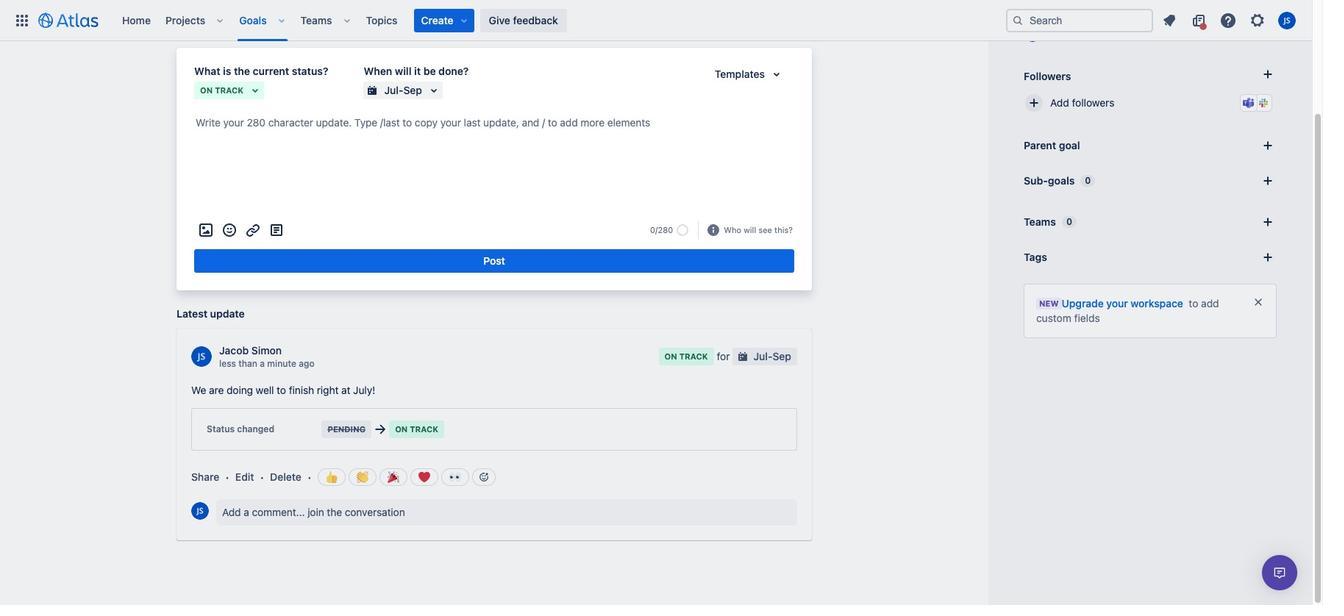 Task type: locate. For each thing, give the bounding box(es) containing it.
0 for sub-goals
[[1085, 175, 1091, 186]]

0 horizontal spatial track
[[215, 85, 243, 95]]

add
[[1050, 96, 1069, 109], [222, 506, 241, 519]]

1 vertical spatial teams
[[1024, 215, 1056, 228]]

changed
[[237, 424, 274, 435]]

:heart: image
[[418, 472, 430, 483]]

jul- right for
[[753, 350, 773, 363]]

top element
[[9, 0, 1006, 41]]

2 horizontal spatial on
[[665, 352, 677, 361]]

when will it be done?
[[364, 65, 469, 77]]

1 horizontal spatial to
[[1189, 297, 1198, 310]]

0 vertical spatial jul-
[[384, 84, 403, 96]]

sep inside popup button
[[403, 84, 422, 96]]

pending
[[328, 424, 366, 434]]

we are doing well to finish right at july!
[[191, 384, 375, 397]]

0 vertical spatial to
[[1189, 297, 1198, 310]]

0 horizontal spatial projects
[[165, 14, 205, 26]]

1 vertical spatial a
[[244, 506, 249, 519]]

0 horizontal spatial add
[[222, 506, 241, 519]]

done?
[[438, 65, 469, 77]]

0 for teams
[[1066, 216, 1072, 227]]

what
[[194, 65, 220, 77]]

1 vertical spatial track
[[679, 352, 708, 361]]

1 vertical spatial will
[[744, 225, 756, 234]]

the
[[234, 65, 250, 77], [327, 506, 342, 519]]

jul-sep right for
[[753, 350, 791, 363]]

0 horizontal spatial the
[[234, 65, 250, 77]]

0 vertical spatial the
[[234, 65, 250, 77]]

0 horizontal spatial 0
[[1066, 216, 1072, 227]]

0 vertical spatial teams
[[301, 14, 332, 26]]

1 horizontal spatial on
[[395, 424, 408, 434]]

it
[[414, 65, 421, 77]]

add right add follower icon
[[1050, 96, 1069, 109]]

goals
[[239, 14, 267, 26]]

delete button
[[270, 470, 301, 485]]

0 vertical spatial track
[[215, 85, 243, 95]]

1 vertical spatial on track
[[665, 352, 708, 361]]

on track down is
[[200, 85, 243, 95]]

on left for
[[665, 352, 677, 361]]

conversation
[[345, 506, 405, 519]]

close banner image
[[1252, 296, 1264, 308]]

1 horizontal spatial jul-
[[753, 350, 773, 363]]

1 vertical spatial jul-
[[753, 350, 773, 363]]

teams link
[[296, 8, 337, 32]]

see
[[759, 225, 772, 234]]

topics
[[366, 14, 398, 26]]

home
[[122, 14, 151, 26]]

add inside button
[[1050, 96, 1069, 109]]

will for when
[[395, 65, 411, 77]]

add followers
[[1050, 96, 1115, 109]]

0 horizontal spatial jul-
[[384, 84, 403, 96]]

track
[[215, 85, 243, 95], [679, 352, 708, 361], [410, 424, 438, 434]]

to inside to add custom fields
[[1189, 297, 1198, 310]]

1 horizontal spatial will
[[744, 225, 756, 234]]

0 horizontal spatial will
[[395, 65, 411, 77]]

new
[[1039, 299, 1059, 308]]

post button
[[194, 249, 794, 273]]

status
[[207, 424, 235, 435]]

to
[[1189, 297, 1198, 310], [277, 384, 286, 397]]

0 horizontal spatial teams
[[301, 14, 332, 26]]

sub-goals
[[1024, 174, 1075, 187]]

0 horizontal spatial jul-sep
[[384, 84, 422, 96]]

1 horizontal spatial 0
[[1085, 175, 1091, 186]]

projects link
[[161, 8, 210, 32]]

slack logo showing nan channels are connected to this goal image
[[1258, 97, 1269, 109]]

on
[[200, 85, 213, 95], [665, 352, 677, 361], [395, 424, 408, 434]]

sep right for
[[773, 350, 791, 363]]

to left add
[[1189, 297, 1198, 310]]

track down is
[[215, 85, 243, 95]]

jul-
[[384, 84, 403, 96], [753, 350, 773, 363]]

:heart: image
[[418, 472, 430, 483]]

decisions
[[467, 0, 515, 13]]

teams up the status?
[[301, 14, 332, 26]]

1 horizontal spatial track
[[410, 424, 438, 434]]

0 horizontal spatial on track
[[200, 85, 243, 95]]

when
[[364, 65, 392, 77]]

jul-sep down the when will it be done?
[[384, 84, 422, 96]]

:clap: image
[[356, 472, 368, 483], [356, 472, 368, 483]]

0 vertical spatial sep
[[403, 84, 422, 96]]

than
[[238, 358, 257, 369]]

add files, videos, or images image
[[197, 222, 215, 239]]

sep
[[403, 84, 422, 96], [773, 350, 791, 363]]

minute
[[267, 358, 296, 369]]

0
[[1085, 175, 1091, 186], [1066, 216, 1072, 227]]

be
[[423, 65, 436, 77]]

on track
[[200, 85, 243, 95], [665, 352, 708, 361], [395, 424, 438, 434]]

owner
[[1024, 0, 1056, 13]]

0 horizontal spatial sep
[[403, 84, 422, 96]]

projects inside top element
[[165, 14, 205, 26]]

well
[[256, 384, 274, 397]]

projects right 1
[[289, 0, 329, 13]]

1 horizontal spatial sep
[[773, 350, 791, 363]]

0 horizontal spatial on
[[200, 85, 213, 95]]

teams up tags
[[1024, 215, 1056, 228]]

what is the current status?
[[194, 65, 328, 77]]

edit
[[235, 471, 254, 483]]

0 vertical spatial on
[[200, 85, 213, 95]]

0 vertical spatial on track
[[200, 85, 243, 95]]

add a comment... join the conversation
[[222, 506, 405, 519]]

on track inside button
[[200, 85, 243, 95]]

1 vertical spatial add
[[222, 506, 241, 519]]

0 vertical spatial add
[[1050, 96, 1069, 109]]

2 vertical spatial on track
[[395, 424, 438, 434]]

2 horizontal spatial on track
[[665, 352, 708, 361]]

:tada: image
[[387, 472, 399, 483], [387, 472, 399, 483]]

will left it
[[395, 65, 411, 77]]

sep down the when will it be done?
[[403, 84, 422, 96]]

1 horizontal spatial jul-sep
[[753, 350, 791, 363]]

1 horizontal spatial add
[[1050, 96, 1069, 109]]

on right changed to icon
[[395, 424, 408, 434]]

0 horizontal spatial to
[[277, 384, 286, 397]]

will left see
[[744, 225, 756, 234]]

projects
[[289, 0, 329, 13], [165, 14, 205, 26]]

latest
[[177, 308, 207, 320]]

latest update
[[177, 308, 245, 320]]

0 vertical spatial 0
[[1085, 175, 1091, 186]]

the right "join" on the bottom left of page
[[327, 506, 342, 519]]

track right changed to icon
[[410, 424, 438, 434]]

Search field
[[1006, 8, 1153, 32]]

on track button
[[194, 82, 264, 99]]

post
[[483, 255, 505, 267]]

:thumbsup: image
[[325, 472, 337, 483], [325, 472, 337, 483]]

tab list
[[171, 0, 818, 19]]

who
[[724, 225, 741, 234]]

join
[[308, 506, 324, 519]]

status changed
[[207, 424, 274, 435]]

current
[[253, 65, 289, 77]]

less
[[219, 358, 236, 369]]

on track left for
[[665, 352, 708, 361]]

jul-sep inside popup button
[[384, 84, 422, 96]]

a left comment... at the left
[[244, 506, 249, 519]]

fields
[[1074, 312, 1100, 324]]

msteams logo showing  channels are connected to this goal image
[[1243, 97, 1255, 109]]

1 vertical spatial sep
[[773, 350, 791, 363]]

1 vertical spatial projects
[[165, 14, 205, 26]]

on track right changed to icon
[[395, 424, 438, 434]]

1 horizontal spatial the
[[327, 506, 342, 519]]

1 vertical spatial the
[[327, 506, 342, 519]]

projects down "about"
[[165, 14, 205, 26]]

0 right goals
[[1085, 175, 1091, 186]]

0 vertical spatial projects
[[289, 0, 329, 13]]

on down 'what'
[[200, 85, 213, 95]]

is
[[223, 65, 231, 77]]

jul-sep
[[384, 84, 422, 96], [753, 350, 791, 363]]

insert emoji image
[[221, 222, 238, 239]]

0 vertical spatial jul-sep
[[384, 84, 422, 96]]

the right is
[[234, 65, 250, 77]]

on inside button
[[200, 85, 213, 95]]

to right the well
[[277, 384, 286, 397]]

2 vertical spatial track
[[410, 424, 438, 434]]

1 vertical spatial 0
[[1066, 216, 1072, 227]]

the inside add a comment... join the conversation link
[[327, 506, 342, 519]]

2 vertical spatial on
[[395, 424, 408, 434]]

tags
[[1024, 251, 1047, 263]]

jul- down when
[[384, 84, 403, 96]]

add down edit button
[[222, 506, 241, 519]]

share button
[[191, 470, 219, 485]]

goals
[[1048, 174, 1075, 187]]

track left for
[[679, 352, 708, 361]]

a right than
[[260, 358, 265, 369]]

jul-sep button
[[364, 82, 443, 99]]

Main content area, start typing to enter text. text field
[[194, 114, 794, 137]]

0 vertical spatial a
[[260, 358, 265, 369]]

banner
[[0, 0, 1312, 41]]

add followers button
[[1018, 87, 1283, 119]]

:eyes: image
[[449, 472, 461, 483], [449, 472, 461, 483]]

add a follower image
[[1259, 65, 1277, 83]]

teams
[[301, 14, 332, 26], [1024, 215, 1056, 228]]

0 vertical spatial will
[[395, 65, 411, 77]]

will inside dropdown button
[[744, 225, 756, 234]]

1 horizontal spatial on track
[[395, 424, 438, 434]]

give feedback
[[489, 14, 558, 26]]

add
[[1201, 297, 1219, 310]]

0 down goals
[[1066, 216, 1072, 227]]



Task type: describe. For each thing, give the bounding box(es) containing it.
1 horizontal spatial teams
[[1024, 215, 1056, 228]]

templates button
[[706, 66, 794, 83]]

add follower image
[[1025, 94, 1043, 112]]

track inside button
[[215, 85, 243, 95]]

ago
[[299, 358, 315, 369]]

this?
[[774, 225, 793, 234]]

parent goal
[[1024, 139, 1080, 152]]

1
[[269, 1, 273, 13]]

sub-
[[1024, 174, 1048, 187]]

0 horizontal spatial a
[[244, 506, 249, 519]]

give
[[489, 14, 510, 26]]

2 horizontal spatial track
[[679, 352, 708, 361]]

are
[[209, 384, 224, 397]]

open intercom messenger image
[[1271, 564, 1289, 582]]

learnings
[[371, 0, 418, 13]]

1 vertical spatial to
[[277, 384, 286, 397]]

jul- inside popup button
[[384, 84, 403, 96]]

insert link image
[[244, 222, 262, 239]]

risks
[[430, 0, 456, 13]]

for
[[717, 350, 730, 363]]

july!
[[353, 384, 375, 397]]

1 horizontal spatial a
[[260, 358, 265, 369]]

feedback
[[513, 14, 558, 26]]

your
[[1106, 297, 1128, 310]]

less than a minute ago
[[219, 358, 315, 369]]

banner containing home
[[0, 0, 1312, 41]]

we
[[191, 384, 206, 397]]

who will see this? button
[[722, 223, 794, 237]]

1 vertical spatial on
[[665, 352, 677, 361]]

goal
[[1059, 139, 1080, 152]]

to add custom fields
[[1036, 297, 1219, 324]]

0/280
[[650, 225, 673, 235]]

search image
[[1012, 14, 1024, 26]]

tab list containing about
[[171, 0, 818, 19]]

will for who
[[744, 225, 756, 234]]

followers
[[1024, 70, 1071, 82]]

give feedback button
[[480, 8, 567, 32]]

1 horizontal spatial projects
[[289, 0, 329, 13]]

updates
[[218, 0, 259, 13]]

parent
[[1024, 139, 1056, 152]]

goals link
[[235, 8, 271, 32]]

delete
[[270, 471, 301, 483]]

templates
[[715, 68, 765, 80]]

jira
[[341, 0, 359, 13]]

edit button
[[235, 470, 254, 485]]

status?
[[292, 65, 328, 77]]

teams inside top element
[[301, 14, 332, 26]]

about
[[177, 0, 206, 13]]

followers
[[1072, 96, 1115, 109]]

home link
[[118, 8, 155, 32]]

update
[[210, 308, 245, 320]]

1 vertical spatial jul-sep
[[753, 350, 791, 363]]

share
[[191, 471, 219, 483]]

new upgrade your workspace
[[1039, 297, 1183, 310]]

changed to image
[[371, 421, 389, 438]]

who will see this?
[[724, 225, 793, 234]]

add for add a comment... join the conversation
[[222, 506, 241, 519]]

upgrade
[[1062, 297, 1104, 310]]

finish
[[289, 384, 314, 397]]

custom
[[1036, 312, 1071, 324]]

at
[[341, 384, 350, 397]]

workspace
[[1131, 297, 1183, 310]]

topics link
[[362, 8, 402, 32]]

help image
[[1219, 11, 1237, 29]]

comment...
[[252, 506, 305, 519]]

less than a minute ago link
[[219, 358, 315, 370]]

right
[[317, 384, 339, 397]]

add for add followers
[[1050, 96, 1069, 109]]

add a comment... join the conversation link
[[216, 500, 797, 526]]

doing
[[227, 384, 253, 397]]



Task type: vqa. For each thing, say whether or not it's contained in the screenshot.
'Help Icon'
no



